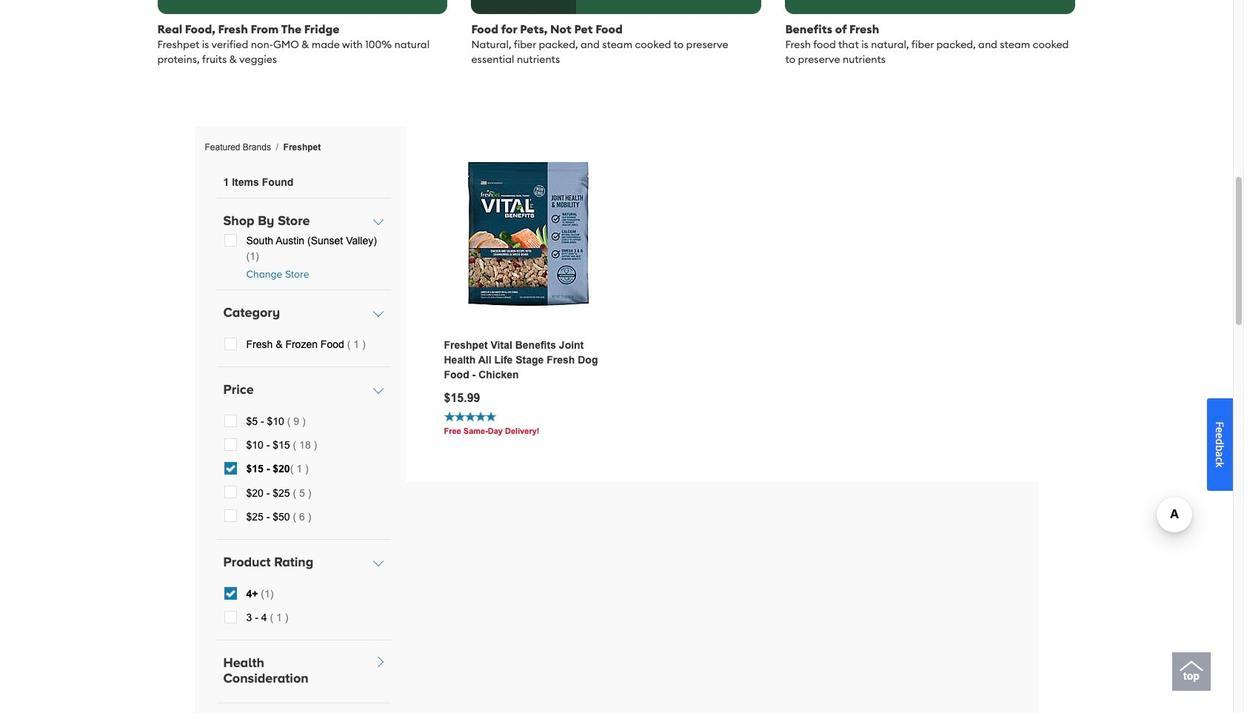Task type: describe. For each thing, give the bounding box(es) containing it.
back to top image
[[1180, 655, 1204, 679]]



Task type: vqa. For each thing, say whether or not it's contained in the screenshot.
Dentley's
no



